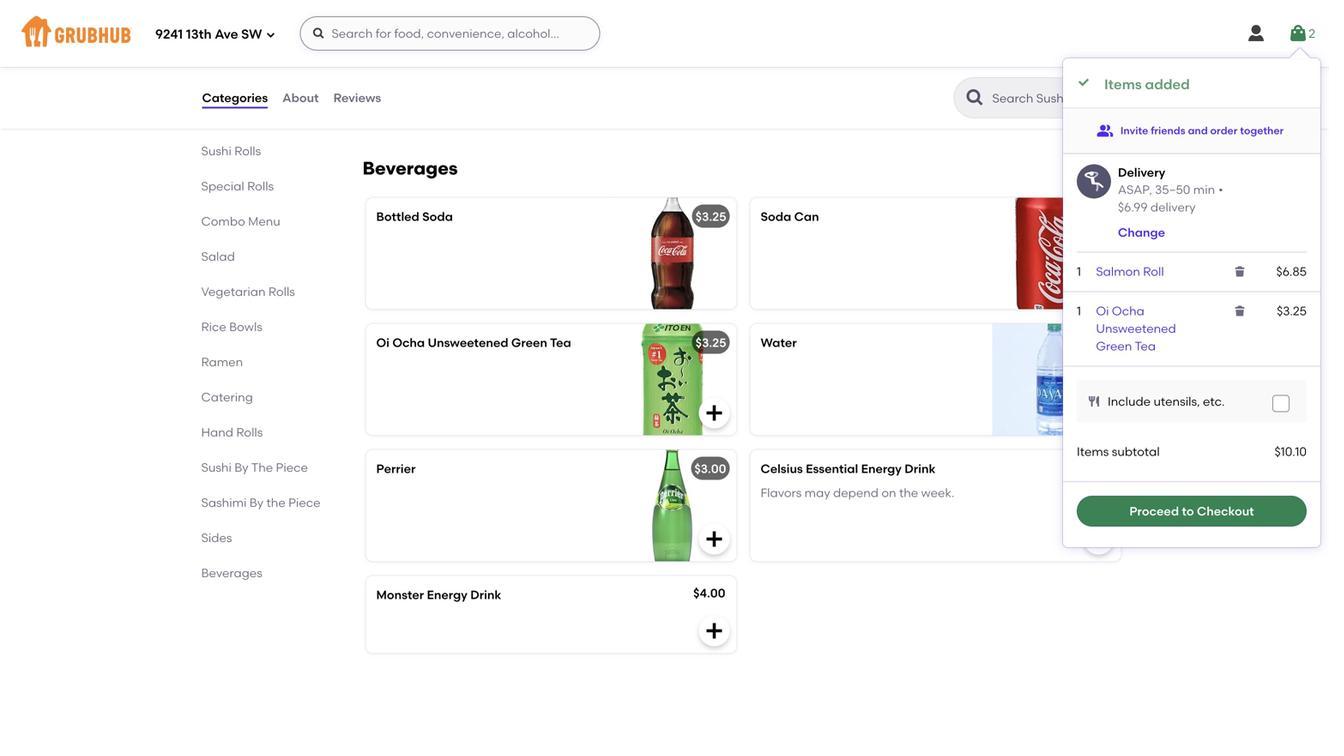 Task type: locate. For each thing, give the bounding box(es) containing it.
delivery icon image
[[1077, 164, 1112, 199]]

$3.25 left water
[[696, 336, 727, 350]]

ave
[[215, 27, 238, 42]]

items left subtotal
[[1077, 445, 1110, 459]]

0 horizontal spatial ocha
[[393, 336, 425, 350]]

bowls
[[229, 320, 263, 334]]

sushi by the piece
[[201, 460, 308, 475]]

rolls inside "tab"
[[247, 179, 274, 193]]

piece
[[276, 460, 308, 475], [289, 496, 321, 510]]

2 button
[[1289, 18, 1316, 49]]

1 vertical spatial $3.25
[[1278, 304, 1308, 319]]

by
[[235, 460, 249, 475], [250, 496, 264, 510]]

energy right monster
[[427, 588, 468, 603]]

rolls
[[235, 144, 261, 158], [247, 179, 274, 193], [269, 284, 295, 299], [236, 425, 263, 440]]

soda
[[423, 209, 453, 224], [761, 209, 792, 224]]

1 horizontal spatial by
[[250, 496, 264, 510]]

1 horizontal spatial oi
[[1097, 304, 1110, 319]]

0 vertical spatial by
[[235, 460, 249, 475]]

beverages inside tab
[[201, 566, 263, 581]]

salmon roll link
[[1097, 264, 1165, 279]]

0 horizontal spatial the
[[267, 496, 286, 510]]

0 horizontal spatial by
[[235, 460, 249, 475]]

0 vertical spatial ocha
[[1113, 304, 1145, 319]]

on
[[882, 486, 897, 501]]

by right sashimi
[[250, 496, 264, 510]]

1 horizontal spatial the
[[900, 486, 919, 501]]

$6.99
[[1119, 200, 1148, 215]]

sushi
[[201, 144, 232, 158], [201, 460, 232, 475]]

items
[[1105, 76, 1142, 93], [1077, 445, 1110, 459]]

1 up $2.00
[[1077, 304, 1082, 319]]

tea
[[550, 336, 572, 350], [1135, 339, 1157, 354]]

rolls right the hand
[[236, 425, 263, 440]]

1 vertical spatial rice
[[201, 320, 226, 334]]

friends
[[1151, 124, 1186, 137]]

svg image
[[312, 27, 326, 40], [1077, 76, 1091, 89], [1277, 399, 1287, 409], [704, 403, 725, 424], [1089, 403, 1110, 424], [704, 529, 725, 550], [1089, 529, 1110, 550]]

sushi inside sushi by the piece 'tab'
[[201, 460, 232, 475]]

by left the
[[235, 460, 249, 475]]

1 vertical spatial sushi
[[201, 460, 232, 475]]

0 horizontal spatial soda
[[423, 209, 453, 224]]

the down the
[[267, 496, 286, 510]]

1 horizontal spatial oi ocha unsweetened green tea
[[1097, 304, 1177, 354]]

$3.25 inside items added tooltip
[[1278, 304, 1308, 319]]

$3.25 down $6.85
[[1278, 304, 1308, 319]]

combo menu tab
[[201, 212, 322, 230]]

0 horizontal spatial unsweetened
[[428, 336, 509, 350]]

flavors
[[761, 486, 802, 501]]

min
[[1194, 183, 1216, 197]]

ocha inside "oi ocha unsweetened green tea"
[[1113, 304, 1145, 319]]

$6.85
[[1277, 264, 1308, 279]]

soda right bottled
[[423, 209, 453, 224]]

bottled soda
[[376, 209, 453, 224]]

piece for sashimi by the piece
[[289, 496, 321, 510]]

combo
[[201, 214, 245, 229]]

green inside "oi ocha unsweetened green tea"
[[1097, 339, 1133, 354]]

rice right steamed
[[433, 21, 459, 36]]

piece inside tab
[[289, 496, 321, 510]]

1 vertical spatial energy
[[427, 588, 468, 603]]

0 horizontal spatial beverages
[[201, 566, 263, 581]]

green
[[512, 336, 548, 350], [1097, 339, 1133, 354]]

steamed
[[376, 21, 430, 36]]

rice left the bowls
[[201, 320, 226, 334]]

$4.00
[[694, 586, 726, 601]]

special rolls
[[201, 179, 274, 193]]

1 horizontal spatial tea
[[1135, 339, 1157, 354]]

items for items subtotal
[[1077, 445, 1110, 459]]

0 vertical spatial 1
[[1077, 264, 1082, 279]]

rice bowls tab
[[201, 318, 322, 336]]

sashimi by the piece
[[201, 496, 321, 510]]

0 vertical spatial piece
[[276, 460, 308, 475]]

include
[[1108, 394, 1151, 409]]

rice
[[433, 21, 459, 36], [201, 320, 226, 334]]

0 horizontal spatial tea
[[550, 336, 572, 350]]

1 vertical spatial oi
[[376, 336, 390, 350]]

by for the
[[250, 496, 264, 510]]

water
[[761, 336, 797, 350]]

0 horizontal spatial green
[[512, 336, 548, 350]]

drink right monster
[[471, 588, 502, 603]]

piece right the
[[276, 460, 308, 475]]

svg image
[[1247, 23, 1267, 44], [1289, 23, 1309, 44], [266, 30, 276, 40], [1089, 89, 1110, 109], [1234, 265, 1248, 279], [1234, 305, 1248, 318], [1088, 395, 1101, 409], [704, 621, 725, 642]]

drink up week.
[[905, 462, 936, 476]]

1 horizontal spatial energy
[[862, 462, 902, 476]]

$3.25 for oi ocha unsweetened green tea
[[696, 336, 727, 350]]

0 vertical spatial rice
[[433, 21, 459, 36]]

$3.25 for bottled soda
[[696, 209, 727, 224]]

1 vertical spatial 1
[[1077, 304, 1082, 319]]

soda inside soda can button
[[761, 209, 792, 224]]

0 vertical spatial oi
[[1097, 304, 1110, 319]]

piece inside 'tab'
[[276, 460, 308, 475]]

Search for food, convenience, alcohol... search field
[[300, 16, 601, 51]]

rolls inside tab
[[236, 425, 263, 440]]

rolls inside tab
[[269, 284, 295, 299]]

asap,
[[1119, 183, 1153, 197]]

drink
[[905, 462, 936, 476], [471, 588, 502, 603]]

0 horizontal spatial rice
[[201, 320, 226, 334]]

to
[[1183, 504, 1195, 519]]

beverages down sides
[[201, 566, 263, 581]]

rice inside tab
[[201, 320, 226, 334]]

sushi down best
[[201, 144, 232, 158]]

beverages
[[363, 157, 458, 179], [201, 566, 263, 581]]

items left added
[[1105, 76, 1142, 93]]

1 vertical spatial ocha
[[393, 336, 425, 350]]

0 vertical spatial sushi
[[201, 144, 232, 158]]

rolls up combo menu tab
[[247, 179, 274, 193]]

water image
[[993, 324, 1122, 436]]

1 left salmon
[[1077, 264, 1082, 279]]

bottled
[[376, 209, 420, 224]]

1 horizontal spatial rice
[[433, 21, 459, 36]]

sushi by the piece tab
[[201, 459, 322, 477]]

1 horizontal spatial ocha
[[1113, 304, 1145, 319]]

piece up sides tab
[[289, 496, 321, 510]]

oi
[[1097, 304, 1110, 319], [376, 336, 390, 350]]

tea inside "oi ocha unsweetened green tea"
[[1135, 339, 1157, 354]]

soda left can
[[761, 209, 792, 224]]

9241 13th ave sw
[[155, 27, 262, 42]]

0 vertical spatial $3.25
[[696, 209, 727, 224]]

1 vertical spatial drink
[[471, 588, 502, 603]]

proceed to checkout
[[1130, 504, 1255, 519]]

vegetarian rolls tab
[[201, 283, 322, 301]]

change
[[1119, 225, 1166, 240]]

may
[[805, 486, 831, 501]]

sushi inside sushi rolls 'tab'
[[201, 144, 232, 158]]

soda can image
[[993, 198, 1122, 309]]

$3.25
[[696, 209, 727, 224], [1278, 304, 1308, 319], [696, 336, 727, 350]]

rolls down sellers
[[235, 144, 261, 158]]

2 vertical spatial $3.25
[[696, 336, 727, 350]]

about
[[283, 90, 319, 105]]

oi ocha unsweetened green tea
[[1097, 304, 1177, 354], [376, 336, 572, 350]]

together
[[1241, 124, 1284, 137]]

1 1 from the top
[[1077, 264, 1082, 279]]

1 horizontal spatial beverages
[[363, 157, 458, 179]]

0 vertical spatial beverages
[[363, 157, 458, 179]]

sushi down the hand
[[201, 460, 232, 475]]

beverages up bottled soda
[[363, 157, 458, 179]]

the
[[900, 486, 919, 501], [267, 496, 286, 510]]

1 soda from the left
[[423, 209, 453, 224]]

2 sushi from the top
[[201, 460, 232, 475]]

celsius
[[761, 462, 803, 476]]

bottled soda image
[[608, 198, 737, 309]]

1 horizontal spatial unsweetened
[[1097, 322, 1177, 336]]

oi ocha unsweetened green tea image
[[608, 324, 737, 436]]

rolls for hand rolls
[[236, 425, 263, 440]]

main navigation navigation
[[0, 0, 1330, 67]]

2 1 from the top
[[1077, 304, 1082, 319]]

$3.25 left soda can at the right
[[696, 209, 727, 224]]

2
[[1309, 26, 1316, 41]]

unsweetened
[[1097, 322, 1177, 336], [428, 336, 509, 350]]

ocha
[[1113, 304, 1145, 319], [393, 336, 425, 350]]

0 vertical spatial items
[[1105, 76, 1142, 93]]

by inside 'tab'
[[235, 460, 249, 475]]

0 vertical spatial drink
[[905, 462, 936, 476]]

rolls inside 'tab'
[[235, 144, 261, 158]]

rolls down salad tab
[[269, 284, 295, 299]]

best sellers tab
[[201, 107, 322, 125]]

by inside tab
[[250, 496, 264, 510]]

the right on in the right of the page
[[900, 486, 919, 501]]

can
[[795, 209, 820, 224]]

1
[[1077, 264, 1082, 279], [1077, 304, 1082, 319]]

1 sushi from the top
[[201, 144, 232, 158]]

perrier image
[[608, 450, 737, 562]]

1 horizontal spatial green
[[1097, 339, 1133, 354]]

1 vertical spatial items
[[1077, 445, 1110, 459]]

energy up on in the right of the page
[[862, 462, 902, 476]]

sellers
[[230, 108, 268, 123]]

1 horizontal spatial soda
[[761, 209, 792, 224]]

subtotal
[[1112, 445, 1160, 459]]

1 vertical spatial beverages
[[201, 566, 263, 581]]

1 vertical spatial piece
[[289, 496, 321, 510]]

salad tab
[[201, 248, 322, 266]]

0 horizontal spatial energy
[[427, 588, 468, 603]]

13th
[[186, 27, 212, 42]]

0 vertical spatial energy
[[862, 462, 902, 476]]

$10.10
[[1275, 445, 1308, 459]]

1 vertical spatial by
[[250, 496, 264, 510]]

$3.00
[[695, 462, 727, 476]]

2 soda from the left
[[761, 209, 792, 224]]

0 horizontal spatial drink
[[471, 588, 502, 603]]



Task type: describe. For each thing, give the bounding box(es) containing it.
1 horizontal spatial drink
[[905, 462, 936, 476]]

the
[[251, 460, 273, 475]]

steamed rice button
[[366, 10, 737, 121]]

1 for oi
[[1077, 304, 1082, 319]]

items added
[[1105, 76, 1191, 93]]

rice inside button
[[433, 21, 459, 36]]

ramen tab
[[201, 353, 322, 371]]

soda can
[[761, 209, 820, 224]]

categories
[[202, 90, 268, 105]]

1 for salmon
[[1077, 264, 1082, 279]]

soda can button
[[751, 198, 1122, 309]]

best sellers
[[201, 108, 268, 123]]

sw
[[241, 27, 262, 42]]

hand
[[201, 425, 234, 440]]

monster energy drink
[[376, 588, 502, 603]]

delivery
[[1151, 200, 1196, 215]]

Search Sushi Kudasai search field
[[991, 90, 1123, 106]]

items added tooltip
[[1064, 48, 1321, 548]]

sushi rolls
[[201, 144, 261, 158]]

•
[[1219, 183, 1224, 197]]

week.
[[922, 486, 955, 501]]

0 horizontal spatial oi
[[376, 336, 390, 350]]

35–50
[[1156, 183, 1191, 197]]

oi inside "oi ocha unsweetened green tea"
[[1097, 304, 1110, 319]]

reviews button
[[333, 67, 382, 129]]

categories button
[[201, 67, 269, 129]]

delivery
[[1119, 165, 1166, 180]]

essential
[[806, 462, 859, 476]]

sushi rolls tab
[[201, 142, 322, 160]]

salmon
[[1097, 264, 1141, 279]]

sides
[[201, 531, 232, 545]]

items subtotal
[[1077, 445, 1160, 459]]

sides tab
[[201, 529, 322, 547]]

change button
[[1119, 224, 1166, 242]]

roll
[[1144, 264, 1165, 279]]

perrier
[[376, 462, 416, 476]]

celsius essential energy drink
[[761, 462, 936, 476]]

piece for sushi by the piece
[[276, 460, 308, 475]]

proceed to checkout button
[[1077, 496, 1308, 527]]

rolls for vegetarian rolls
[[269, 284, 295, 299]]

steamed rice
[[376, 21, 459, 36]]

vegetarian
[[201, 284, 266, 299]]

sashimi by the piece tab
[[201, 494, 322, 512]]

proceed
[[1130, 504, 1180, 519]]

vegetarian rolls
[[201, 284, 295, 299]]

about button
[[282, 67, 320, 129]]

oi ocha unsweetened green tea link
[[1097, 304, 1177, 354]]

search icon image
[[965, 88, 986, 108]]

oi ocha unsweetened green tea inside items added tooltip
[[1097, 304, 1177, 354]]

and
[[1189, 124, 1209, 137]]

special rolls tab
[[201, 177, 322, 195]]

people icon image
[[1097, 122, 1114, 140]]

menu
[[248, 214, 281, 229]]

rolls for sushi rolls
[[235, 144, 261, 158]]

reviews
[[334, 90, 381, 105]]

by for the
[[235, 460, 249, 475]]

combo menu
[[201, 214, 281, 229]]

rolls for special rolls
[[247, 179, 274, 193]]

invite friends and order together
[[1121, 124, 1284, 137]]

invite friends and order together button
[[1097, 116, 1284, 146]]

added
[[1146, 76, 1191, 93]]

steamed rice image
[[608, 10, 737, 121]]

sushi for sushi by the piece
[[201, 460, 232, 475]]

the inside tab
[[267, 496, 286, 510]]

beverages tab
[[201, 564, 322, 582]]

order
[[1211, 124, 1238, 137]]

9241
[[155, 27, 183, 42]]

rice bowls
[[201, 320, 263, 334]]

flavors may depend on the week.
[[761, 486, 955, 501]]

delivery asap, 35–50 min • $6.99 delivery
[[1119, 165, 1224, 215]]

best
[[201, 108, 227, 123]]

special
[[201, 179, 244, 193]]

monster
[[376, 588, 424, 603]]

catering tab
[[201, 388, 322, 406]]

unsweetened inside items added tooltip
[[1097, 322, 1177, 336]]

svg image inside main navigation navigation
[[312, 27, 326, 40]]

etc.
[[1204, 394, 1226, 409]]

utensils,
[[1154, 394, 1201, 409]]

0 horizontal spatial oi ocha unsweetened green tea
[[376, 336, 572, 350]]

sushi for sushi rolls
[[201, 144, 232, 158]]

ramen
[[201, 355, 243, 369]]

salmon roll
[[1097, 264, 1165, 279]]

items for items added
[[1105, 76, 1142, 93]]

hand rolls tab
[[201, 424, 322, 442]]

$2.00
[[1080, 336, 1111, 350]]

hand rolls
[[201, 425, 263, 440]]

invite
[[1121, 124, 1149, 137]]

checkout
[[1198, 504, 1255, 519]]

salad
[[201, 249, 235, 264]]

svg image inside 2 button
[[1289, 23, 1309, 44]]

depend
[[834, 486, 879, 501]]

sashimi
[[201, 496, 247, 510]]

include utensils, etc.
[[1108, 394, 1226, 409]]

catering
[[201, 390, 253, 405]]



Task type: vqa. For each thing, say whether or not it's contained in the screenshot.
Help
no



